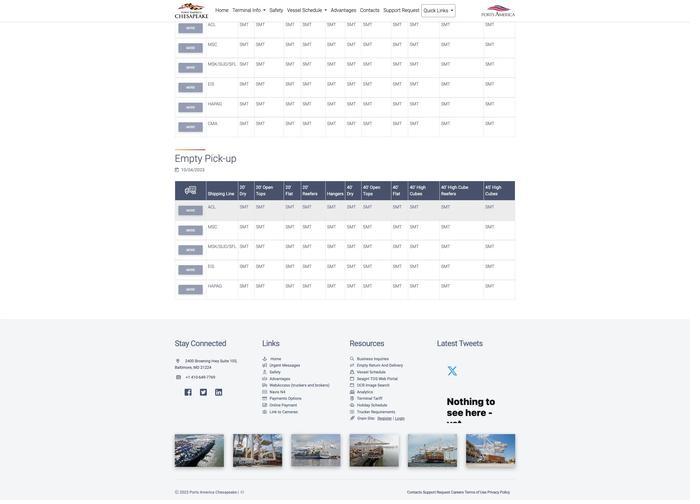 Task type: describe. For each thing, give the bounding box(es) containing it.
connected
[[191, 339, 226, 348]]

2 line from the top
[[226, 192, 234, 197]]

payments options link
[[262, 397, 302, 401]]

info
[[252, 7, 261, 13]]

105,
[[230, 359, 237, 363]]

1 horizontal spatial |
[[393, 416, 394, 421]]

1 acl from the top
[[208, 22, 216, 27]]

seagirt tos web portal link
[[350, 377, 398, 381]]

schedule for "vessel schedule" link to the right
[[370, 370, 386, 375]]

empty return and delivery
[[357, 363, 403, 368]]

login
[[395, 416, 405, 421]]

1 horizontal spatial vessel schedule link
[[350, 370, 386, 375]]

terminal for terminal info
[[233, 7, 251, 13]]

0 horizontal spatial advantages link
[[262, 377, 290, 381]]

resources
[[350, 339, 384, 348]]

1 line from the top
[[226, 9, 234, 14]]

home link for urgent messages link
[[262, 357, 281, 361]]

linkedin image
[[215, 389, 222, 396]]

410-
[[191, 375, 199, 380]]

site:
[[368, 416, 375, 421]]

2400
[[185, 359, 194, 363]]

up
[[226, 153, 237, 164]]

support request
[[384, 7, 420, 13]]

safety link for leftmost the advantages link
[[262, 370, 281, 375]]

0 horizontal spatial support
[[384, 7, 401, 13]]

terminal for terminal tariff
[[357, 397, 372, 401]]

0 vertical spatial advantages
[[331, 7, 356, 13]]

urgent
[[270, 363, 281, 368]]

container storage image
[[262, 391, 267, 394]]

0 horizontal spatial vessel schedule
[[287, 7, 323, 13]]

1 40' open tops from the top
[[363, 2, 380, 14]]

contacts support request careers terms of use privacy policy
[[407, 490, 510, 495]]

1 vertical spatial advantages
[[270, 377, 290, 381]]

pick-
[[205, 153, 226, 164]]

copyright image
[[175, 491, 179, 495]]

business inquiries
[[357, 357, 389, 361]]

1 horizontal spatial contacts link
[[407, 487, 423, 498]]

1 vertical spatial |
[[238, 490, 239, 495]]

urgent messages
[[270, 363, 300, 368]]

holiday schedule
[[357, 403, 387, 408]]

2 40' high cubes from the top
[[410, 185, 426, 197]]

+1 410-649-7769 link
[[175, 375, 215, 380]]

2 45' from the top
[[486, 185, 491, 190]]

1 shipping from the top
[[208, 9, 225, 14]]

2 msk/sud/sfl from the top
[[208, 244, 237, 249]]

0 vertical spatial contacts link
[[358, 4, 382, 17]]

empty for empty return and delivery
[[357, 363, 368, 368]]

tweets
[[459, 339, 483, 348]]

privacy
[[488, 490, 499, 495]]

2 20' open tops from the top
[[256, 185, 273, 197]]

1 20' dry from the top
[[240, 2, 246, 14]]

link
[[270, 410, 277, 414]]

cameras
[[282, 410, 298, 414]]

1 40' flat from the top
[[393, 2, 400, 14]]

1 20' open tops from the top
[[256, 2, 273, 14]]

seagirt
[[357, 377, 370, 381]]

2 20' reefers from the top
[[303, 185, 318, 197]]

ocr image search
[[357, 383, 390, 388]]

link to cameras link
[[262, 410, 298, 414]]

sign in image
[[240, 491, 244, 495]]

grain site: register | login
[[358, 416, 405, 421]]

links inside quick links link
[[437, 8, 448, 13]]

1 20' reefers from the top
[[303, 2, 318, 14]]

terminal info link
[[231, 4, 268, 17]]

1 horizontal spatial support
[[423, 490, 436, 495]]

tariff
[[373, 397, 383, 401]]

quick
[[424, 8, 436, 13]]

1 horizontal spatial home
[[271, 357, 281, 361]]

1 vertical spatial vessel
[[357, 370, 369, 375]]

empty return and delivery link
[[350, 363, 403, 368]]

2023
[[180, 490, 189, 495]]

delivery
[[389, 363, 403, 368]]

2 hangers from the top
[[327, 192, 344, 197]]

empty pick-up
[[175, 153, 237, 164]]

2 msc from the top
[[208, 224, 217, 230]]

1 hangers from the top
[[327, 9, 344, 14]]

1 cube from the top
[[458, 2, 468, 8]]

payments
[[270, 397, 287, 401]]

2 eis from the top
[[208, 264, 214, 269]]

holiday
[[357, 403, 370, 408]]

1 msc from the top
[[208, 42, 217, 47]]

facebook square image
[[185, 389, 192, 396]]

brokers)
[[315, 383, 330, 388]]

careers
[[451, 490, 464, 495]]

ship image
[[350, 371, 355, 375]]

truck container image
[[262, 384, 267, 388]]

image
[[366, 383, 377, 388]]

camera image
[[262, 410, 267, 414]]

hand receiving image
[[262, 377, 267, 381]]

2 hapag from the top
[[208, 284, 222, 289]]

2 safety from the top
[[270, 370, 281, 375]]

home link for terminal info link
[[214, 4, 231, 17]]

contacts for contacts support request careers terms of use privacy policy
[[407, 490, 422, 495]]

login link
[[395, 416, 405, 421]]

navis n4
[[270, 390, 285, 395]]

1 45' from the top
[[486, 2, 491, 8]]

webaccess
[[270, 383, 290, 388]]

stay
[[175, 339, 189, 348]]

chesapeake
[[216, 490, 237, 495]]

webaccess (truckers and brokers) link
[[262, 383, 330, 388]]

1 20' flat from the top
[[286, 2, 293, 14]]

analytics link
[[350, 390, 373, 395]]

2400 broening hwy suite 105, baltimore, md 21224
[[175, 359, 237, 370]]

browser image
[[350, 377, 355, 381]]

business
[[357, 357, 373, 361]]

grain
[[358, 416, 367, 421]]

1 msk/sud/sfl from the top
[[208, 62, 237, 67]]

return
[[369, 363, 381, 368]]

latest tweets
[[437, 339, 483, 348]]

ocr
[[357, 383, 365, 388]]

2 cube from the top
[[458, 185, 468, 190]]

2 20' flat from the top
[[286, 185, 293, 197]]

schedule for holiday schedule link
[[371, 403, 387, 408]]

(truckers
[[291, 383, 307, 388]]

7769
[[207, 375, 215, 380]]

baltimore,
[[175, 366, 192, 370]]

policy
[[500, 490, 510, 495]]

649-
[[199, 375, 207, 380]]

1 vertical spatial request
[[437, 490, 450, 495]]

1 40' high cubes from the top
[[410, 2, 426, 14]]

navis
[[270, 390, 279, 395]]

2 20' dry from the top
[[240, 185, 246, 197]]

2 40' dry from the top
[[347, 185, 354, 197]]

bells image
[[350, 404, 355, 408]]

hwy
[[212, 359, 219, 363]]

terms
[[465, 490, 475, 495]]

options
[[288, 397, 302, 401]]

online payment link
[[262, 403, 297, 408]]

0 horizontal spatial request
[[402, 7, 420, 13]]



Task type: vqa. For each thing, say whether or not it's contained in the screenshot.
10/17/2023
no



Task type: locate. For each thing, give the bounding box(es) containing it.
terminal tariff
[[357, 397, 383, 401]]

links up anchor icon
[[262, 339, 280, 348]]

21224
[[200, 366, 211, 370]]

1 vertical spatial shipping
[[208, 192, 225, 197]]

empty for empty pick-up
[[175, 153, 202, 164]]

2 shipping from the top
[[208, 192, 225, 197]]

support request link left quick
[[382, 4, 422, 17]]

tos
[[370, 377, 378, 381]]

2 40' open tops from the top
[[363, 185, 380, 197]]

1 vertical spatial 20' flat
[[286, 185, 293, 197]]

home left terminal info
[[216, 7, 229, 13]]

request left 'careers'
[[437, 490, 450, 495]]

2 40' high cube reefers from the top
[[441, 185, 468, 197]]

1 vertical spatial safety link
[[262, 370, 281, 375]]

bullhorn image
[[262, 364, 267, 368]]

analytics image
[[350, 391, 355, 394]]

md
[[193, 366, 199, 370]]

safety right info
[[270, 7, 283, 13]]

advantages
[[331, 7, 356, 13], [270, 377, 290, 381]]

contacts for contacts
[[360, 7, 380, 13]]

+1
[[186, 375, 190, 380]]

browser image
[[350, 384, 355, 388]]

0 vertical spatial 45'
[[486, 2, 491, 8]]

ocr image search link
[[350, 383, 390, 388]]

0 vertical spatial line
[[226, 9, 234, 14]]

1 eis from the top
[[208, 82, 214, 87]]

requirements
[[371, 410, 395, 414]]

dry
[[240, 9, 246, 14], [347, 9, 354, 14], [240, 192, 246, 197], [347, 192, 354, 197]]

webaccess (truckers and brokers)
[[270, 383, 330, 388]]

schedule
[[302, 7, 322, 13], [370, 370, 386, 375], [371, 403, 387, 408]]

1 vertical spatial contacts link
[[407, 487, 423, 498]]

trucker requirements link
[[350, 410, 395, 414]]

2 acl from the top
[[208, 205, 216, 210]]

2 40' flat from the top
[[393, 185, 400, 197]]

quick links link
[[422, 4, 456, 17]]

0 vertical spatial hapag
[[208, 101, 222, 107]]

home link left terminal info
[[214, 4, 231, 17]]

msk/sud/sfl
[[208, 62, 237, 67], [208, 244, 237, 249]]

register link
[[376, 416, 392, 421]]

wheat image
[[350, 416, 355, 421]]

20' open tops
[[256, 2, 273, 14], [256, 185, 273, 197]]

0 vertical spatial home
[[216, 7, 229, 13]]

1 vertical spatial safety
[[270, 370, 281, 375]]

tops
[[256, 9, 266, 14], [363, 9, 373, 14], [256, 192, 266, 197], [363, 192, 373, 197]]

0 vertical spatial eis
[[208, 82, 214, 87]]

1 vertical spatial 40' dry
[[347, 185, 354, 197]]

shipping
[[208, 9, 225, 14], [208, 192, 225, 197]]

exchange image
[[350, 364, 355, 368]]

0 vertical spatial vessel
[[287, 7, 301, 13]]

1 hapag from the top
[[208, 101, 222, 107]]

1 vertical spatial vessel schedule link
[[350, 370, 386, 375]]

and
[[382, 363, 388, 368]]

0 horizontal spatial |
[[238, 490, 239, 495]]

messages
[[282, 363, 300, 368]]

0 horizontal spatial home link
[[214, 4, 231, 17]]

0 vertical spatial 40' dry
[[347, 2, 354, 14]]

latest
[[437, 339, 458, 348]]

stay connected
[[175, 339, 226, 348]]

0 vertical spatial vessel schedule link
[[285, 4, 329, 17]]

0 horizontal spatial contacts
[[360, 7, 380, 13]]

contacts link
[[358, 4, 382, 17], [407, 487, 423, 498]]

1 vertical spatial eis
[[208, 264, 214, 269]]

to
[[278, 410, 281, 414]]

1 vertical spatial msk/sud/sfl
[[208, 244, 237, 249]]

urgent messages link
[[262, 363, 300, 368]]

use
[[480, 490, 487, 495]]

0 vertical spatial 45' high cubes
[[486, 2, 502, 14]]

safety link down urgent
[[262, 370, 281, 375]]

40' high cubes
[[410, 2, 426, 14], [410, 185, 426, 197]]

1 vertical spatial 45' high cubes
[[486, 185, 502, 197]]

1 horizontal spatial request
[[437, 490, 450, 495]]

support request link
[[382, 4, 422, 17], [423, 487, 451, 498]]

terminal down analytics
[[357, 397, 372, 401]]

1 vertical spatial 40' high cube reefers
[[441, 185, 468, 197]]

0 vertical spatial 40' open tops
[[363, 2, 380, 14]]

0 vertical spatial safety link
[[268, 4, 285, 17]]

20' dry
[[240, 2, 246, 14], [240, 185, 246, 197]]

0 vertical spatial vessel schedule
[[287, 7, 323, 13]]

calendar day image
[[175, 168, 179, 172]]

0 vertical spatial shipping line
[[208, 9, 234, 14]]

home up urgent
[[271, 357, 281, 361]]

cma
[[208, 121, 217, 126]]

10/04/2023
[[181, 168, 205, 173]]

1 horizontal spatial vessel schedule
[[357, 370, 386, 375]]

0 vertical spatial empty
[[175, 153, 202, 164]]

40' flat
[[393, 2, 400, 14], [393, 185, 400, 197]]

0 vertical spatial 40' high cube reefers
[[441, 2, 468, 14]]

2 shipping line from the top
[[208, 192, 234, 197]]

0 horizontal spatial contacts link
[[358, 4, 382, 17]]

0 vertical spatial 20' reefers
[[303, 2, 318, 14]]

0 vertical spatial schedule
[[302, 7, 322, 13]]

0 horizontal spatial support request link
[[382, 4, 422, 17]]

0 vertical spatial advantages link
[[329, 4, 358, 17]]

ports
[[190, 490, 199, 495]]

1 vertical spatial home
[[271, 357, 281, 361]]

0 vertical spatial support
[[384, 7, 401, 13]]

1 vertical spatial msc
[[208, 224, 217, 230]]

0 horizontal spatial links
[[262, 339, 280, 348]]

1 vertical spatial links
[[262, 339, 280, 348]]

20' flat
[[286, 2, 293, 14], [286, 185, 293, 197]]

0 vertical spatial acl
[[208, 22, 216, 27]]

1 45' high cubes from the top
[[486, 2, 502, 14]]

list alt image
[[350, 410, 355, 414]]

1 safety from the top
[[270, 7, 283, 13]]

0 vertical spatial links
[[437, 8, 448, 13]]

open
[[263, 2, 273, 8], [370, 2, 380, 8], [263, 185, 273, 190], [370, 185, 380, 190]]

|
[[393, 416, 394, 421], [238, 490, 239, 495]]

vessel schedule link
[[285, 4, 329, 17], [350, 370, 386, 375]]

business inquiries link
[[350, 357, 389, 361]]

1 vertical spatial schedule
[[370, 370, 386, 375]]

0 vertical spatial shipping
[[208, 9, 225, 14]]

inquiries
[[374, 357, 389, 361]]

1 vertical spatial terminal
[[357, 397, 372, 401]]

high
[[417, 2, 426, 8], [448, 2, 457, 8], [492, 2, 502, 8], [417, 185, 426, 190], [448, 185, 457, 190], [492, 185, 502, 190]]

0 vertical spatial 40' flat
[[393, 2, 400, 14]]

0 vertical spatial home link
[[214, 4, 231, 17]]

online
[[270, 403, 281, 408]]

1 vertical spatial 20' open tops
[[256, 185, 273, 197]]

support request link left 'careers'
[[423, 487, 451, 498]]

2400 broening hwy suite 105, baltimore, md 21224 link
[[175, 359, 237, 370]]

search image
[[350, 357, 355, 361]]

suite
[[220, 359, 229, 363]]

trucker
[[357, 410, 370, 414]]

msc
[[208, 42, 217, 47], [208, 224, 217, 230]]

request left quick
[[402, 7, 420, 13]]

40' high cube reefers
[[441, 2, 468, 14], [441, 185, 468, 197]]

navis n4 link
[[262, 390, 285, 395]]

0 vertical spatial cube
[[458, 2, 468, 8]]

twitter square image
[[200, 389, 207, 396]]

safety
[[270, 7, 283, 13], [270, 370, 281, 375]]

file invoice image
[[350, 397, 355, 401]]

vessel
[[287, 7, 301, 13], [357, 370, 369, 375]]

0 horizontal spatial advantages
[[270, 377, 290, 381]]

40'
[[347, 2, 353, 8], [363, 2, 369, 8], [393, 2, 399, 8], [410, 2, 416, 8], [441, 2, 447, 8], [347, 185, 353, 190], [363, 185, 369, 190], [393, 185, 399, 190], [410, 185, 416, 190], [441, 185, 447, 190]]

0 vertical spatial support request link
[[382, 4, 422, 17]]

1 vertical spatial empty
[[357, 363, 368, 368]]

0 horizontal spatial vessel schedule link
[[285, 4, 329, 17]]

1 vertical spatial 45'
[[486, 185, 491, 190]]

online payment
[[270, 403, 297, 408]]

1 vertical spatial support
[[423, 490, 436, 495]]

1 vertical spatial cube
[[458, 185, 468, 190]]

and
[[308, 383, 314, 388]]

1 horizontal spatial home link
[[262, 357, 281, 361]]

safety link right info
[[268, 4, 285, 17]]

america
[[200, 490, 215, 495]]

terms of use link
[[464, 487, 487, 498]]

privacy policy link
[[487, 487, 511, 498]]

safety down urgent
[[270, 370, 281, 375]]

empty down business on the bottom right of page
[[357, 363, 368, 368]]

1 40' dry from the top
[[347, 2, 354, 14]]

2 vertical spatial schedule
[[371, 403, 387, 408]]

| left sign in image
[[238, 490, 239, 495]]

anchor image
[[262, 357, 267, 361]]

terminal info
[[233, 7, 262, 13]]

links right quick
[[437, 8, 448, 13]]

hapag
[[208, 101, 222, 107], [208, 284, 222, 289]]

credit card front image
[[262, 404, 267, 408]]

n4
[[280, 390, 285, 395]]

0 vertical spatial msc
[[208, 42, 217, 47]]

0 horizontal spatial empty
[[175, 153, 202, 164]]

careers link
[[451, 487, 464, 498]]

1 horizontal spatial advantages link
[[329, 4, 358, 17]]

0 horizontal spatial terminal
[[233, 7, 251, 13]]

1 vertical spatial vessel schedule
[[357, 370, 386, 375]]

safety link
[[268, 4, 285, 17], [262, 370, 281, 375]]

1 vertical spatial shipping line
[[208, 192, 234, 197]]

1 vertical spatial 40' open tops
[[363, 185, 380, 197]]

safety link for top "vessel schedule" link
[[268, 4, 285, 17]]

1 vertical spatial 20' dry
[[240, 185, 246, 197]]

0 vertical spatial |
[[393, 416, 394, 421]]

analytics
[[357, 390, 373, 395]]

0 vertical spatial hangers
[[327, 9, 344, 14]]

0 vertical spatial request
[[402, 7, 420, 13]]

0 vertical spatial safety
[[270, 7, 283, 13]]

payments options
[[270, 397, 302, 401]]

credit card image
[[262, 397, 267, 401]]

payment
[[282, 403, 297, 408]]

1 horizontal spatial vessel
[[357, 370, 369, 375]]

0 vertical spatial terminal
[[233, 7, 251, 13]]

web
[[379, 377, 386, 381]]

links
[[437, 8, 448, 13], [262, 339, 280, 348]]

reefers
[[303, 9, 318, 14], [441, 9, 456, 14], [303, 192, 318, 197], [441, 192, 456, 197]]

search
[[378, 383, 390, 388]]

1 vertical spatial acl
[[208, 205, 216, 210]]

1 horizontal spatial terminal
[[357, 397, 372, 401]]

1 vertical spatial hangers
[[327, 192, 344, 197]]

1 vertical spatial support request link
[[423, 487, 451, 498]]

0 vertical spatial 20' dry
[[240, 2, 246, 14]]

register
[[378, 416, 392, 421]]

acl
[[208, 22, 216, 27], [208, 205, 216, 210]]

1 vertical spatial home link
[[262, 357, 281, 361]]

portal
[[387, 377, 398, 381]]

1 horizontal spatial support request link
[[423, 487, 451, 498]]

link to cameras
[[270, 410, 298, 414]]

0 vertical spatial msk/sud/sfl
[[208, 62, 237, 67]]

phone office image
[[176, 376, 186, 380]]

1 40' high cube reefers from the top
[[441, 2, 468, 14]]

flat
[[286, 9, 293, 14], [393, 9, 400, 14], [286, 192, 293, 197], [393, 192, 400, 197]]

0 vertical spatial 20' flat
[[286, 2, 293, 14]]

1 vertical spatial contacts
[[407, 490, 422, 495]]

1 horizontal spatial links
[[437, 8, 448, 13]]

home link up urgent
[[262, 357, 281, 361]]

broening
[[195, 359, 211, 363]]

20'
[[240, 2, 245, 8], [256, 2, 262, 8], [286, 2, 291, 8], [303, 2, 308, 8], [240, 185, 245, 190], [256, 185, 262, 190], [286, 185, 291, 190], [303, 185, 308, 190]]

+1 410-649-7769
[[186, 375, 215, 380]]

0 horizontal spatial vessel
[[287, 7, 301, 13]]

seagirt tos web portal
[[357, 377, 398, 381]]

trucker requirements
[[357, 410, 395, 414]]

empty up 10/04/2023
[[175, 153, 202, 164]]

0 vertical spatial contacts
[[360, 7, 380, 13]]

map marker alt image
[[176, 360, 184, 363]]

1 shipping line from the top
[[208, 9, 234, 14]]

0 horizontal spatial home
[[216, 7, 229, 13]]

1 vertical spatial hapag
[[208, 284, 222, 289]]

2 45' high cubes from the top
[[486, 185, 502, 197]]

user hard hat image
[[262, 371, 267, 375]]

| left login link
[[393, 416, 394, 421]]

0 vertical spatial 40' high cubes
[[410, 2, 426, 14]]

terminal left info
[[233, 7, 251, 13]]

1 vertical spatial 40' high cubes
[[410, 185, 426, 197]]



